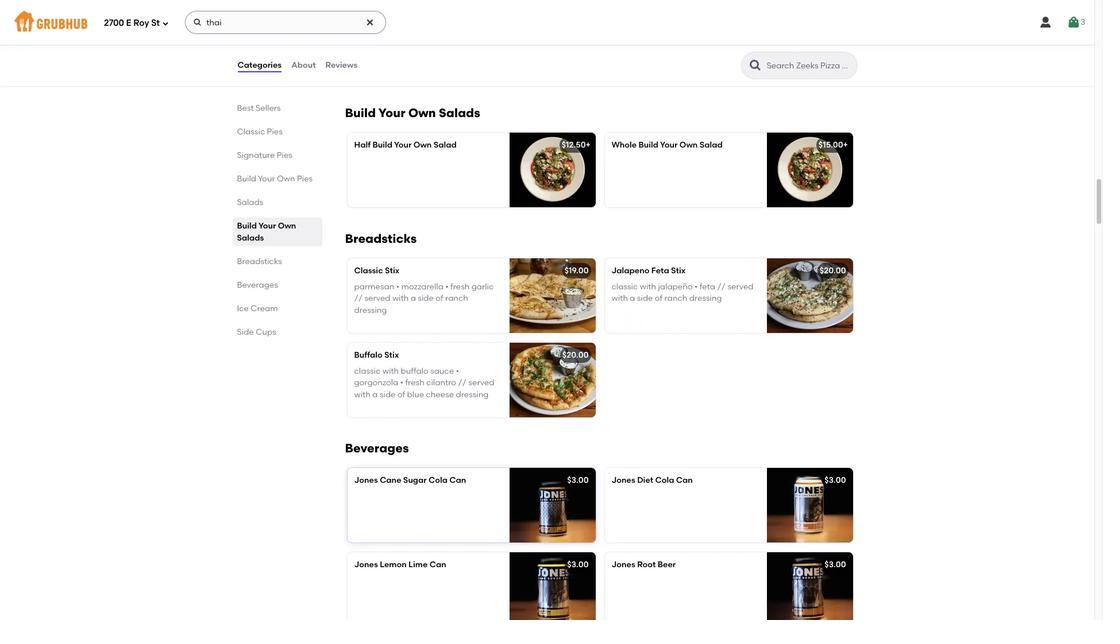 Task type: locate. For each thing, give the bounding box(es) containing it.
breadsticks tab
[[237, 256, 317, 268]]

beverages inside beverages tab
[[237, 280, 278, 290]]

salads
[[439, 106, 480, 120], [237, 198, 263, 207], [237, 233, 264, 243]]

jones left root
[[612, 560, 635, 570]]

18th green
[[354, 15, 396, 25]]

dressing right cheese in the bottom left of the page
[[456, 390, 489, 400]]

a
[[411, 294, 416, 304], [630, 294, 635, 304], [372, 390, 378, 400]]

1 horizontal spatial beverages
[[345, 441, 409, 455]]

2 horizontal spatial a
[[630, 294, 635, 304]]

search icon image
[[748, 59, 762, 72]]

served inside classic with buffalo sauce  • gorgonzola  •  fresh cilantro // served with a side of blue cheese dressing
[[468, 378, 494, 388]]

0 vertical spatial pies
[[267, 127, 283, 137]]

ranch
[[445, 294, 468, 304], [665, 294, 687, 304]]

1 + from the left
[[586, 140, 591, 150]]

jones for jones lemon lime can
[[354, 560, 378, 570]]

jalapeño
[[658, 282, 693, 292]]

classic
[[612, 282, 638, 292], [354, 367, 381, 376]]

0 horizontal spatial dressing
[[354, 305, 387, 315]]

jones left cane
[[354, 476, 378, 485]]

0 horizontal spatial fresh
[[405, 378, 424, 388]]

breadsticks inside breadsticks 'tab'
[[237, 257, 282, 267]]

dressing down feta
[[689, 294, 722, 304]]

2 ranch from the left
[[665, 294, 687, 304]]

build
[[345, 106, 376, 120], [373, 140, 392, 150], [639, 140, 658, 150], [237, 174, 256, 184], [237, 221, 257, 231]]

18th green image
[[509, 7, 596, 82]]

breadsticks up classic stix
[[345, 231, 417, 246]]

classic stix
[[354, 266, 399, 276]]

0 horizontal spatial served
[[365, 294, 390, 304]]

// right cilantro
[[458, 378, 467, 388]]

a down gorgonzola
[[372, 390, 378, 400]]

$3.00
[[567, 476, 589, 485], [825, 476, 846, 485], [567, 560, 589, 570], [825, 560, 846, 570]]

2 horizontal spatial //
[[717, 282, 726, 292]]

with up gorgonzola
[[382, 367, 399, 376]]

can right 'sugar'
[[449, 476, 466, 485]]

1 horizontal spatial $20.00
[[820, 266, 846, 276]]

0 vertical spatial build your own salads
[[345, 106, 480, 120]]

0 horizontal spatial +
[[586, 140, 591, 150]]

dressing down parmesan
[[354, 305, 387, 315]]

classic up signature
[[237, 127, 265, 137]]

0 vertical spatial served
[[728, 282, 754, 292]]

a inside classic with jalapeño  •  feta // served with a side of ranch dressing
[[630, 294, 635, 304]]

can for jones diet cola can
[[676, 476, 693, 485]]

// down parmesan
[[354, 294, 363, 304]]

$3.00 for jones cane sugar cola can
[[567, 476, 589, 485]]

of down jalapeño
[[655, 294, 663, 304]]

cilantro
[[426, 378, 456, 388]]

classic down 'jalapeno'
[[612, 282, 638, 292]]

0 horizontal spatial cola
[[429, 476, 448, 485]]

cups
[[256, 327, 276, 337]]

build your own salads inside tab
[[237, 221, 296, 243]]

classic
[[237, 127, 265, 137], [354, 266, 383, 276]]

ice cream
[[237, 304, 278, 314]]

$15.00 +
[[819, 140, 848, 150]]

can
[[449, 476, 466, 485], [676, 476, 693, 485], [430, 560, 446, 570]]

build your own salads
[[345, 106, 480, 120], [237, 221, 296, 243]]

0 vertical spatial classic
[[237, 127, 265, 137]]

svg image inside 3 button
[[1067, 16, 1081, 29]]

$20.00 for classic with jalapeño  •  feta // served with a side of ranch dressing
[[820, 266, 846, 276]]

1 vertical spatial pies
[[277, 151, 292, 160]]

0 horizontal spatial of
[[397, 390, 405, 400]]

$20.00 for classic with buffalo sauce  • gorgonzola  •  fresh cilantro // served with a side of blue cheese dressing
[[562, 350, 589, 360]]

breadsticks up beverages tab
[[237, 257, 282, 267]]

beverages up ice cream
[[237, 280, 278, 290]]

1 ranch from the left
[[445, 294, 468, 304]]

lemon
[[380, 560, 407, 570]]

2 horizontal spatial of
[[655, 294, 663, 304]]

0 horizontal spatial $20.00
[[562, 350, 589, 360]]

stix
[[385, 266, 399, 276], [671, 266, 686, 276], [384, 350, 399, 360]]

1 horizontal spatial fresh
[[450, 282, 470, 292]]

build your own salads up half build your own salad at the top left of page
[[345, 106, 480, 120]]

2 vertical spatial //
[[458, 378, 467, 388]]

build your own salads up breadsticks 'tab'
[[237, 221, 296, 243]]

build up half
[[345, 106, 376, 120]]

classic up parmesan
[[354, 266, 383, 276]]

1 horizontal spatial dressing
[[456, 390, 489, 400]]

svg image
[[1067, 16, 1081, 29], [193, 18, 202, 27], [365, 18, 375, 27], [162, 20, 169, 27]]

0 horizontal spatial side
[[380, 390, 396, 400]]

1 horizontal spatial classic
[[612, 282, 638, 292]]

of left blue
[[397, 390, 405, 400]]

side
[[418, 294, 434, 304], [637, 294, 653, 304], [380, 390, 396, 400]]

2 + from the left
[[843, 140, 848, 150]]

0 horizontal spatial beverages
[[237, 280, 278, 290]]

your down salads tab
[[259, 221, 276, 231]]

beer
[[658, 560, 676, 570]]

1 salad from the left
[[434, 140, 457, 150]]

3
[[1081, 17, 1085, 27]]

2 horizontal spatial served
[[728, 282, 754, 292]]

0 vertical spatial salads
[[439, 106, 480, 120]]

1 horizontal spatial cola
[[655, 476, 674, 485]]

0 horizontal spatial can
[[430, 560, 446, 570]]

pies down signature pies tab
[[297, 174, 313, 184]]

0 horizontal spatial classic
[[237, 127, 265, 137]]

buffalo
[[401, 367, 428, 376]]

$20.00
[[820, 266, 846, 276], [562, 350, 589, 360]]

0 horizontal spatial build your own salads
[[237, 221, 296, 243]]

0 vertical spatial fresh
[[450, 282, 470, 292]]

whole build your own salad
[[612, 140, 723, 150]]

served right cilantro
[[468, 378, 494, 388]]

green
[[372, 15, 396, 25]]

fresh down the buffalo
[[405, 378, 424, 388]]

with
[[640, 282, 656, 292], [392, 294, 409, 304], [612, 294, 628, 304], [382, 367, 399, 376], [354, 390, 371, 400]]

served inside parmesan •  mozzarella • fresh garlic // served with a side of ranch dressing
[[365, 294, 390, 304]]

2 salad from the left
[[700, 140, 723, 150]]

1 vertical spatial classic
[[354, 266, 383, 276]]

2 horizontal spatial can
[[676, 476, 693, 485]]

fresh inside classic with buffalo sauce  • gorgonzola  •  fresh cilantro // served with a side of blue cheese dressing
[[405, 378, 424, 388]]

+ for $15.00
[[843, 140, 848, 150]]

served
[[728, 282, 754, 292], [365, 294, 390, 304], [468, 378, 494, 388]]

build down salads tab
[[237, 221, 257, 231]]

0 horizontal spatial classic
[[354, 367, 381, 376]]

jones left diet
[[612, 476, 635, 485]]

// right feta
[[717, 282, 726, 292]]

classic inside classic with buffalo sauce  • gorgonzola  •  fresh cilantro // served with a side of blue cheese dressing
[[354, 367, 381, 376]]

classic stix image
[[509, 258, 596, 333]]

• left feta
[[695, 282, 698, 292]]

of
[[436, 294, 443, 304], [655, 294, 663, 304], [397, 390, 405, 400]]

half build your own salad image
[[509, 133, 596, 207]]

build down signature
[[237, 174, 256, 184]]

buffalo stix
[[354, 350, 399, 360]]

best sellers tab
[[237, 102, 317, 114]]

stix up parmesan
[[385, 266, 399, 276]]

classic up gorgonzola
[[354, 367, 381, 376]]

of inside classic with buffalo sauce  • gorgonzola  •  fresh cilantro // served with a side of blue cheese dressing
[[397, 390, 405, 400]]

side down jalapeno feta stix
[[637, 294, 653, 304]]

2 horizontal spatial dressing
[[689, 294, 722, 304]]

0 vertical spatial classic
[[612, 282, 638, 292]]

beverages up cane
[[345, 441, 409, 455]]

1 horizontal spatial served
[[468, 378, 494, 388]]

fresh inside parmesan •  mozzarella • fresh garlic // served with a side of ranch dressing
[[450, 282, 470, 292]]

jones diet cola can
[[612, 476, 693, 485]]

e
[[126, 18, 131, 28]]

stix right buffalo
[[384, 350, 399, 360]]

1 horizontal spatial build your own salads
[[345, 106, 480, 120]]

stix for $20.00
[[384, 350, 399, 360]]

classic for classic pies
[[237, 127, 265, 137]]

1 vertical spatial fresh
[[405, 378, 424, 388]]

1 vertical spatial beverages
[[345, 441, 409, 455]]

can right diet
[[676, 476, 693, 485]]

0 horizontal spatial salad
[[434, 140, 457, 150]]

side down mozzarella
[[418, 294, 434, 304]]

with down 'jalapeno'
[[612, 294, 628, 304]]

own
[[408, 106, 436, 120], [414, 140, 432, 150], [680, 140, 698, 150], [277, 174, 295, 184], [278, 221, 296, 231]]

jones root beer
[[612, 560, 676, 570]]

st
[[151, 18, 160, 28]]

1 horizontal spatial +
[[843, 140, 848, 150]]

1 horizontal spatial a
[[411, 294, 416, 304]]

1 horizontal spatial side
[[418, 294, 434, 304]]

with down mozzarella
[[392, 294, 409, 304]]

cane
[[380, 476, 401, 485]]

$3.00 for jones diet cola can
[[825, 476, 846, 485]]

beverages
[[237, 280, 278, 290], [345, 441, 409, 455]]

classic for classic with jalapeño  •  feta // served with a side of ranch dressing
[[612, 282, 638, 292]]

0 horizontal spatial breadsticks
[[237, 257, 282, 267]]

of down mozzarella
[[436, 294, 443, 304]]

cheese
[[426, 390, 454, 400]]

classic inside classic with jalapeño  •  feta // served with a side of ranch dressing
[[612, 282, 638, 292]]

signature pies
[[237, 151, 292, 160]]

gorgonzola
[[354, 378, 398, 388]]

salad
[[434, 140, 457, 150], [700, 140, 723, 150]]

served down parmesan
[[365, 294, 390, 304]]

parmesan
[[354, 282, 394, 292]]

classic pies
[[237, 127, 283, 137]]

about
[[291, 60, 316, 70]]

whole
[[612, 140, 637, 150]]

2 horizontal spatial side
[[637, 294, 653, 304]]

fresh
[[450, 282, 470, 292], [405, 378, 424, 388]]

breadsticks
[[345, 231, 417, 246], [237, 257, 282, 267]]

served right feta
[[728, 282, 754, 292]]

stix for $19.00
[[385, 266, 399, 276]]

svg image
[[1039, 16, 1052, 29]]

+ for $12.50
[[586, 140, 591, 150]]

2700
[[104, 18, 124, 28]]

pies
[[267, 127, 283, 137], [277, 151, 292, 160], [297, 174, 313, 184]]

side inside classic with buffalo sauce  • gorgonzola  •  fresh cilantro // served with a side of blue cheese dressing
[[380, 390, 396, 400]]

• right mozzarella
[[445, 282, 449, 292]]

1 horizontal spatial //
[[458, 378, 467, 388]]

blue
[[407, 390, 424, 400]]

1 vertical spatial classic
[[354, 367, 381, 376]]

0 vertical spatial breadsticks
[[345, 231, 417, 246]]

sellers
[[256, 103, 281, 113]]

2 vertical spatial dressing
[[456, 390, 489, 400]]

of inside parmesan •  mozzarella • fresh garlic // served with a side of ranch dressing
[[436, 294, 443, 304]]

•
[[396, 282, 399, 292], [445, 282, 449, 292], [695, 282, 698, 292], [456, 367, 459, 376], [400, 378, 403, 388]]

jones left lemon
[[354, 560, 378, 570]]

0 horizontal spatial //
[[354, 294, 363, 304]]

can right lime
[[430, 560, 446, 570]]

your down signature pies in the top of the page
[[258, 174, 275, 184]]

1 horizontal spatial ranch
[[665, 294, 687, 304]]

0 vertical spatial $20.00
[[820, 266, 846, 276]]

cola
[[429, 476, 448, 485], [655, 476, 674, 485]]

classic inside tab
[[237, 127, 265, 137]]

1 vertical spatial served
[[365, 294, 390, 304]]

• inside classic with jalapeño  •  feta // served with a side of ranch dressing
[[695, 282, 698, 292]]

2 vertical spatial served
[[468, 378, 494, 388]]

cola right 'sugar'
[[429, 476, 448, 485]]

0 vertical spatial dressing
[[689, 294, 722, 304]]

side down gorgonzola
[[380, 390, 396, 400]]

with down jalapeno feta stix
[[640, 282, 656, 292]]

classic with buffalo sauce  • gorgonzola  •  fresh cilantro // served with a side of blue cheese dressing
[[354, 367, 494, 400]]

a down 'jalapeno'
[[630, 294, 635, 304]]

dressing
[[689, 294, 722, 304], [354, 305, 387, 315], [456, 390, 489, 400]]

about button
[[291, 45, 316, 86]]

pies down classic pies tab
[[277, 151, 292, 160]]

$19.00
[[565, 266, 589, 276]]

18th
[[354, 15, 370, 25]]

0 vertical spatial //
[[717, 282, 726, 292]]

sauce
[[430, 367, 454, 376]]

reviews button
[[325, 45, 358, 86]]

1 vertical spatial dressing
[[354, 305, 387, 315]]

0 horizontal spatial a
[[372, 390, 378, 400]]

1 horizontal spatial of
[[436, 294, 443, 304]]

Search for food, convenience, alcohol... search field
[[185, 11, 386, 34]]

jones for jones cane sugar cola can
[[354, 476, 378, 485]]

$15.00
[[819, 140, 843, 150]]

1 vertical spatial build your own salads
[[237, 221, 296, 243]]

fresh left garlic
[[450, 282, 470, 292]]

1 vertical spatial $20.00
[[562, 350, 589, 360]]

jones
[[354, 476, 378, 485], [612, 476, 635, 485], [354, 560, 378, 570], [612, 560, 635, 570]]

dressing inside classic with jalapeño  •  feta // served with a side of ranch dressing
[[689, 294, 722, 304]]

feta
[[700, 282, 715, 292]]

2 cola from the left
[[655, 476, 674, 485]]

1 vertical spatial //
[[354, 294, 363, 304]]

1 horizontal spatial breadsticks
[[345, 231, 417, 246]]

1 horizontal spatial classic
[[354, 266, 383, 276]]

ice
[[237, 304, 249, 314]]

1 horizontal spatial salad
[[700, 140, 723, 150]]

Search Zeeks Pizza Capitol Hill search field
[[766, 60, 853, 71]]

cola right diet
[[655, 476, 674, 485]]

classic for classic stix
[[354, 266, 383, 276]]

0 vertical spatial beverages
[[237, 280, 278, 290]]

with inside parmesan •  mozzarella • fresh garlic // served with a side of ranch dressing
[[392, 294, 409, 304]]

pies for signature pies
[[277, 151, 292, 160]]

whole build your own salad image
[[767, 133, 853, 207]]

your
[[379, 106, 405, 120], [394, 140, 412, 150], [660, 140, 678, 150], [258, 174, 275, 184], [259, 221, 276, 231]]

ranch inside classic with jalapeño  •  feta // served with a side of ranch dressing
[[665, 294, 687, 304]]

a inside parmesan •  mozzarella • fresh garlic // served with a side of ranch dressing
[[411, 294, 416, 304]]

+
[[586, 140, 591, 150], [843, 140, 848, 150]]

classic with jalapeño  •  feta // served with a side of ranch dressing
[[612, 282, 754, 304]]

a down mozzarella
[[411, 294, 416, 304]]

• right parmesan
[[396, 282, 399, 292]]

0 horizontal spatial ranch
[[445, 294, 468, 304]]

1 vertical spatial breadsticks
[[237, 257, 282, 267]]

//
[[717, 282, 726, 292], [354, 294, 363, 304], [458, 378, 467, 388]]

pies down 'best sellers' tab
[[267, 127, 283, 137]]

jones lemon lime can image
[[509, 553, 596, 621]]



Task type: vqa. For each thing, say whether or not it's contained in the screenshot.
Pastries to the left
no



Task type: describe. For each thing, give the bounding box(es) containing it.
buffalo
[[354, 350, 383, 360]]

build right half
[[373, 140, 392, 150]]

side cups tab
[[237, 326, 317, 338]]

jalapeno
[[612, 266, 649, 276]]

your right whole
[[660, 140, 678, 150]]

1 horizontal spatial can
[[449, 476, 466, 485]]

classic pies tab
[[237, 126, 317, 138]]

signature
[[237, 151, 275, 160]]

lime
[[409, 560, 428, 570]]

// inside classic with jalapeño  •  feta // served with a side of ranch dressing
[[717, 282, 726, 292]]

categories
[[238, 60, 282, 70]]

build right whole
[[639, 140, 658, 150]]

ice cream tab
[[237, 303, 317, 315]]

best
[[237, 103, 254, 113]]

cream
[[251, 304, 278, 314]]

sugar
[[403, 476, 427, 485]]

side
[[237, 327, 254, 337]]

2700 e roy st
[[104, 18, 160, 28]]

parmesan •  mozzarella • fresh garlic // served with a side of ranch dressing
[[354, 282, 494, 315]]

dressing inside parmesan •  mozzarella • fresh garlic // served with a side of ranch dressing
[[354, 305, 387, 315]]

garlic
[[472, 282, 494, 292]]

dressing inside classic with buffalo sauce  • gorgonzola  •  fresh cilantro // served with a side of blue cheese dressing
[[456, 390, 489, 400]]

main navigation navigation
[[0, 0, 1095, 45]]

jalapeno feta stix
[[612, 266, 686, 276]]

with down gorgonzola
[[354, 390, 371, 400]]

root
[[637, 560, 656, 570]]

your up half build your own salad at the top left of page
[[379, 106, 405, 120]]

reviews
[[326, 60, 358, 70]]

$12.50
[[562, 140, 586, 150]]

2 vertical spatial pies
[[297, 174, 313, 184]]

feta
[[651, 266, 669, 276]]

$3.00 for jones root beer
[[825, 560, 846, 570]]

jones root beer image
[[767, 553, 853, 621]]

roy
[[133, 18, 149, 28]]

salads tab
[[237, 196, 317, 209]]

jones cane sugar cola can image
[[509, 468, 596, 543]]

jones lemon lime can
[[354, 560, 446, 570]]

build your own pies
[[237, 174, 313, 184]]

of inside classic with jalapeño  •  feta // served with a side of ranch dressing
[[655, 294, 663, 304]]

side inside classic with jalapeño  •  feta // served with a side of ranch dressing
[[637, 294, 653, 304]]

signature pies tab
[[237, 149, 317, 161]]

diet
[[637, 476, 653, 485]]

beverages tab
[[237, 279, 317, 291]]

// inside parmesan •  mozzarella • fresh garlic // served with a side of ranch dressing
[[354, 294, 363, 304]]

half
[[354, 140, 371, 150]]

salad for half build your own salad
[[434, 140, 457, 150]]

1 vertical spatial salads
[[237, 198, 263, 207]]

build your own pies tab
[[237, 173, 317, 185]]

half build your own salad
[[354, 140, 457, 150]]

a inside classic with buffalo sauce  • gorgonzola  •  fresh cilantro // served with a side of blue cheese dressing
[[372, 390, 378, 400]]

jones for jones root beer
[[612, 560, 635, 570]]

3 button
[[1067, 12, 1085, 33]]

classic for classic with buffalo sauce  • gorgonzola  •  fresh cilantro // served with a side of blue cheese dressing
[[354, 367, 381, 376]]

side cups
[[237, 327, 276, 337]]

build your own salads tab
[[237, 220, 317, 244]]

mozzarella
[[401, 282, 443, 292]]

// inside classic with buffalo sauce  • gorgonzola  •  fresh cilantro // served with a side of blue cheese dressing
[[458, 378, 467, 388]]

1 cola from the left
[[429, 476, 448, 485]]

buffalo stix image
[[509, 343, 596, 418]]

$12.50 +
[[562, 140, 591, 150]]

jones cane sugar cola can
[[354, 476, 466, 485]]

categories button
[[237, 45, 282, 86]]

side inside parmesan •  mozzarella • fresh garlic // served with a side of ranch dressing
[[418, 294, 434, 304]]

can for jones lemon lime can
[[430, 560, 446, 570]]

2 vertical spatial salads
[[237, 233, 264, 243]]

18th green button
[[347, 7, 596, 82]]

$3.00 for jones lemon lime can
[[567, 560, 589, 570]]

jones for jones diet cola can
[[612, 476, 635, 485]]

best sellers
[[237, 103, 281, 113]]

salad for whole build your own salad
[[700, 140, 723, 150]]

• right sauce
[[456, 367, 459, 376]]

pies for classic pies
[[267, 127, 283, 137]]

stix up jalapeño
[[671, 266, 686, 276]]

jones diet cola can image
[[767, 468, 853, 543]]

jalapeno feta stix image
[[767, 258, 853, 333]]

• down the buffalo
[[400, 378, 403, 388]]

your right half
[[394, 140, 412, 150]]

served inside classic with jalapeño  •  feta // served with a side of ranch dressing
[[728, 282, 754, 292]]

ranch inside parmesan •  mozzarella • fresh garlic // served with a side of ranch dressing
[[445, 294, 468, 304]]



